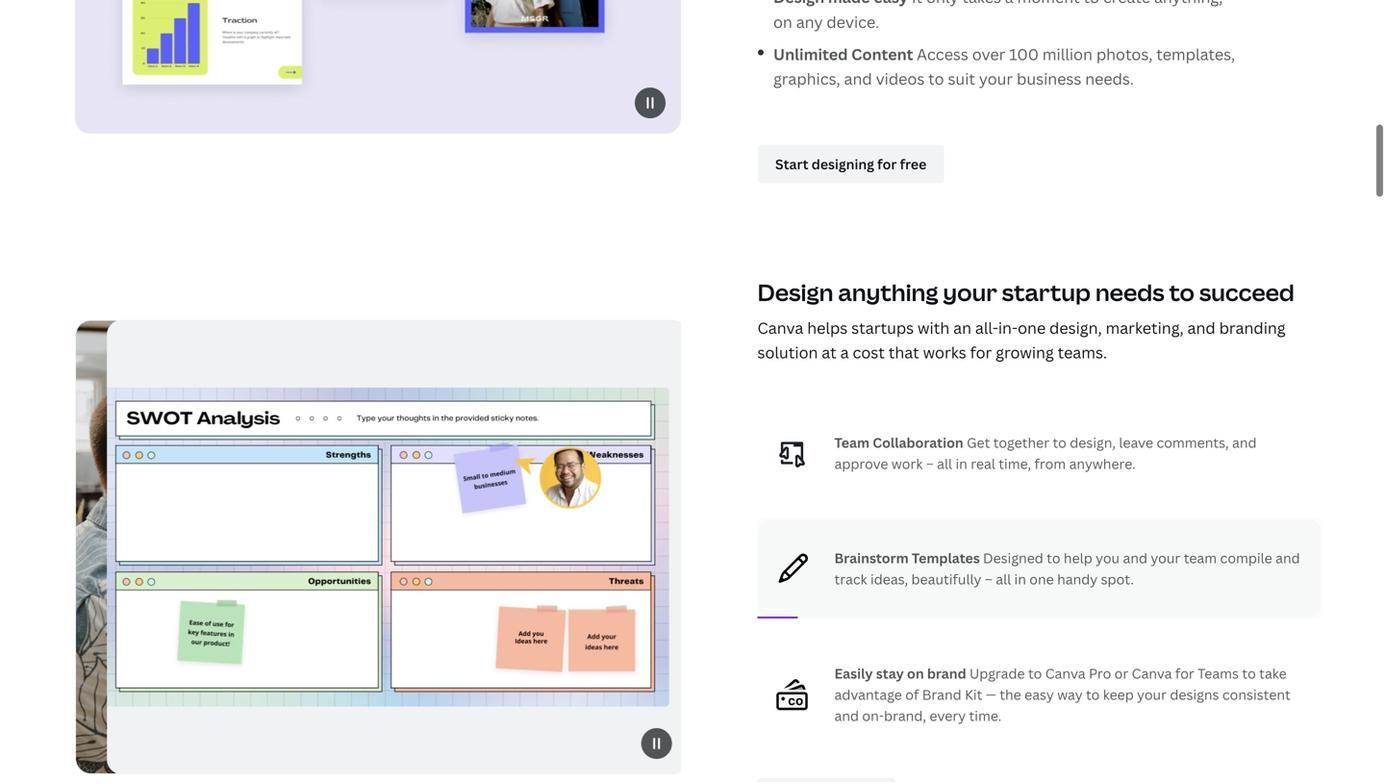 Task type: describe. For each thing, give the bounding box(es) containing it.
team
[[835, 434, 870, 452]]

get
[[967, 434, 991, 452]]

compile
[[1221, 549, 1273, 567]]

for inside upgrade to canva pro or canva for teams to take advantage of brand kit — the easy way to keep your designs consistent and on-brand, every time.
[[1176, 665, 1195, 683]]

design
[[758, 277, 834, 308]]

and right the compile at the right bottom of page
[[1276, 549, 1301, 567]]

all inside get together to design, leave comments, and approve work – all in real time, from anywhere.
[[938, 455, 953, 473]]

templates
[[912, 549, 981, 567]]

upgrade
[[970, 665, 1026, 683]]

access
[[917, 44, 969, 64]]

work
[[892, 455, 923, 473]]

canva inside design anything your startup needs to succeed canva helps startups with an all-in-one design, marketing, and branding solution at a cost that works for growing teams.
[[758, 317, 804, 338]]

any
[[797, 11, 823, 32]]

works
[[924, 342, 967, 363]]

marketing,
[[1106, 317, 1185, 338]]

to inside the it only takes a moment to create anything, on any device.
[[1084, 0, 1100, 7]]

spot.
[[1102, 570, 1135, 589]]

branding
[[1220, 317, 1286, 338]]

templates,
[[1157, 44, 1236, 64]]

time.
[[970, 707, 1002, 725]]

graphics,
[[774, 68, 841, 89]]

the
[[1000, 686, 1022, 704]]

from
[[1035, 455, 1067, 473]]

an
[[954, 317, 972, 338]]

and inside the access over 100 million photos, templates, graphics, and videos to suit your business needs.
[[845, 68, 873, 89]]

for inside design anything your startup needs to succeed canva helps startups with an all-in-one design, marketing, and branding solution at a cost that works for growing teams.
[[971, 342, 993, 363]]

upgrade to canva pro or canva for teams to take advantage of brand kit — the easy way to keep your designs consistent and on-brand, every time.
[[835, 665, 1291, 725]]

succeed
[[1200, 277, 1295, 308]]

teams
[[1198, 665, 1240, 683]]

solution
[[758, 342, 819, 363]]

anything,
[[1155, 0, 1224, 7]]

brainstorm templates
[[835, 549, 984, 567]]

needs
[[1096, 277, 1165, 308]]

with
[[918, 317, 950, 338]]

on inside the it only takes a moment to create anything, on any device.
[[774, 11, 793, 32]]

to up easy
[[1029, 665, 1043, 683]]

unlimited content
[[774, 44, 917, 64]]

real
[[971, 455, 996, 473]]

designed
[[984, 549, 1044, 567]]

your inside designed to help you and your team compile and track ideas, beautifully – all in one handy spot.
[[1152, 549, 1181, 567]]

track
[[835, 570, 868, 589]]

easily
[[835, 665, 873, 683]]

– inside get together to design, leave comments, and approve work – all in real time, from anywhere.
[[927, 455, 934, 473]]

02_team collaboration image
[[75, 320, 681, 775]]

designed to help you and your team compile and track ideas, beautifully – all in one handy spot.
[[835, 549, 1301, 589]]

100
[[1010, 44, 1039, 64]]

anywhere.
[[1070, 455, 1136, 473]]

design, inside get together to design, leave comments, and approve work – all in real time, from anywhere.
[[1071, 434, 1117, 452]]

get together to design, leave comments, and approve work – all in real time, from anywhere.
[[835, 434, 1258, 473]]

that
[[889, 342, 920, 363]]

takes
[[963, 0, 1002, 7]]

1 horizontal spatial canva
[[1046, 665, 1086, 683]]

of
[[906, 686, 920, 704]]

growing
[[996, 342, 1055, 363]]

to inside the access over 100 million photos, templates, graphics, and videos to suit your business needs.
[[929, 68, 945, 89]]

1 vertical spatial on
[[908, 665, 925, 683]]

and inside get together to design, leave comments, and approve work – all in real time, from anywhere.
[[1233, 434, 1258, 452]]

way
[[1058, 686, 1083, 704]]

and right the you
[[1124, 549, 1148, 567]]

in inside get together to design, leave comments, and approve work – all in real time, from anywhere.
[[956, 455, 968, 473]]

helps
[[808, 317, 848, 338]]

create
[[1104, 0, 1151, 7]]

comments,
[[1157, 434, 1230, 452]]

your inside design anything your startup needs to succeed canva helps startups with an all-in-one design, marketing, and branding solution at a cost that works for growing teams.
[[944, 277, 998, 308]]

one inside designed to help you and your team compile and track ideas, beautifully – all in one handy spot.
[[1030, 570, 1055, 589]]

2 horizontal spatial canva
[[1133, 665, 1173, 683]]

or
[[1115, 665, 1129, 683]]

videos
[[876, 68, 925, 89]]

handy
[[1058, 570, 1098, 589]]

easy
[[1025, 686, 1055, 704]]

to up consistent
[[1243, 665, 1257, 683]]



Task type: vqa. For each thing, say whether or not it's contained in the screenshot.
Maria
no



Task type: locate. For each thing, give the bounding box(es) containing it.
photos,
[[1097, 44, 1153, 64]]

one inside design anything your startup needs to succeed canva helps startups with an all-in-one design, marketing, and branding solution at a cost that works for growing teams.
[[1018, 317, 1046, 338]]

design anything your startup needs to succeed canva helps startups with an all-in-one design, marketing, and branding solution at a cost that works for growing teams.
[[758, 277, 1295, 363]]

0 horizontal spatial a
[[841, 342, 850, 363]]

access over 100 million photos, templates, graphics, and videos to suit your business needs.
[[774, 44, 1236, 89]]

only
[[927, 0, 959, 7]]

a
[[1006, 0, 1014, 7], [841, 342, 850, 363]]

1 horizontal spatial on
[[908, 665, 925, 683]]

unlimited
[[774, 44, 848, 64]]

your down over
[[980, 68, 1014, 89]]

every
[[930, 707, 966, 725]]

suit
[[948, 68, 976, 89]]

and right comments,
[[1233, 434, 1258, 452]]

at
[[822, 342, 837, 363]]

all down collaboration
[[938, 455, 953, 473]]

for up designs
[[1176, 665, 1195, 683]]

on left the any
[[774, 11, 793, 32]]

to up from
[[1053, 434, 1067, 452]]

kit
[[965, 686, 983, 704]]

to left suit
[[929, 68, 945, 89]]

in-
[[999, 317, 1018, 338]]

stay
[[877, 665, 905, 683]]

your
[[980, 68, 1014, 89], [944, 277, 998, 308], [1152, 549, 1181, 567], [1138, 686, 1168, 704]]

it only takes a moment to create anything, on any device.
[[774, 0, 1224, 32]]

to left help
[[1047, 549, 1061, 567]]

1 vertical spatial one
[[1030, 570, 1055, 589]]

leave
[[1120, 434, 1154, 452]]

all inside designed to help you and your team compile and track ideas, beautifully – all in one handy spot.
[[996, 570, 1012, 589]]

approve
[[835, 455, 889, 473]]

and down unlimited content at the top of page
[[845, 68, 873, 89]]

you
[[1096, 549, 1120, 567]]

0 horizontal spatial in
[[956, 455, 968, 473]]

–
[[927, 455, 934, 473], [985, 570, 993, 589]]

collaboration
[[873, 434, 964, 452]]

0 horizontal spatial on
[[774, 11, 793, 32]]

needs.
[[1086, 68, 1135, 89]]

for down all-
[[971, 342, 993, 363]]

on up of
[[908, 665, 925, 683]]

all
[[938, 455, 953, 473], [996, 570, 1012, 589]]

canva up "way"
[[1046, 665, 1086, 683]]

1 horizontal spatial a
[[1006, 0, 1014, 7]]

in down designed
[[1015, 570, 1027, 589]]

1 horizontal spatial all
[[996, 570, 1012, 589]]

0 vertical spatial all
[[938, 455, 953, 473]]

moment
[[1018, 0, 1081, 7]]

beautifully
[[912, 570, 982, 589]]

design, up teams.
[[1050, 317, 1103, 338]]

brand
[[928, 665, 967, 683]]

team collaboration
[[835, 434, 964, 452]]

1 vertical spatial for
[[1176, 665, 1195, 683]]

and
[[845, 68, 873, 89], [1188, 317, 1216, 338], [1233, 434, 1258, 452], [1124, 549, 1148, 567], [1276, 549, 1301, 567], [835, 707, 860, 725]]

a right at
[[841, 342, 850, 363]]

1 vertical spatial a
[[841, 342, 850, 363]]

– down designed
[[985, 570, 993, 589]]

0 horizontal spatial –
[[927, 455, 934, 473]]

0 vertical spatial in
[[956, 455, 968, 473]]

consistent
[[1223, 686, 1291, 704]]

content
[[852, 44, 914, 64]]

brainstorm
[[835, 549, 909, 567]]

– inside designed to help you and your team compile and track ideas, beautifully – all in one handy spot.
[[985, 570, 993, 589]]

million
[[1043, 44, 1093, 64]]

your left team
[[1152, 549, 1181, 567]]

one
[[1018, 317, 1046, 338], [1030, 570, 1055, 589]]

on
[[774, 11, 793, 32], [908, 665, 925, 683]]

ideas,
[[871, 570, 909, 589]]

business
[[1017, 68, 1082, 89]]

to inside design anything your startup needs to succeed canva helps startups with an all-in-one design, marketing, and branding solution at a cost that works for growing teams.
[[1170, 277, 1195, 308]]

one up growing
[[1018, 317, 1046, 338]]

your up an
[[944, 277, 998, 308]]

canva right or
[[1133, 665, 1173, 683]]

a right takes
[[1006, 0, 1014, 7]]

1 vertical spatial in
[[1015, 570, 1027, 589]]

your right keep at the right of page
[[1138, 686, 1168, 704]]

canva
[[758, 317, 804, 338], [1046, 665, 1086, 683], [1133, 665, 1173, 683]]

0 vertical spatial a
[[1006, 0, 1014, 7]]

a inside design anything your startup needs to succeed canva helps startups with an all-in-one design, marketing, and branding solution at a cost that works for growing teams.
[[841, 342, 850, 363]]

to up marketing,
[[1170, 277, 1195, 308]]

to down pro
[[1087, 686, 1100, 704]]

startup
[[1003, 277, 1091, 308]]

0 vertical spatial one
[[1018, 317, 1046, 338]]

anything
[[839, 277, 939, 308]]

and inside upgrade to canva pro or canva for teams to take advantage of brand kit — the easy way to keep your designs consistent and on-brand, every time.
[[835, 707, 860, 725]]

device.
[[827, 11, 880, 32]]

designs
[[1171, 686, 1220, 704]]

0 horizontal spatial all
[[938, 455, 953, 473]]

canva up solution on the top of the page
[[758, 317, 804, 338]]

– right work
[[927, 455, 934, 473]]

teams.
[[1058, 342, 1108, 363]]

and left on-
[[835, 707, 860, 725]]

—
[[986, 686, 997, 704]]

1 vertical spatial –
[[985, 570, 993, 589]]

1 horizontal spatial in
[[1015, 570, 1027, 589]]

it
[[912, 0, 923, 7]]

1 horizontal spatial for
[[1176, 665, 1195, 683]]

0 vertical spatial on
[[774, 11, 793, 32]]

1 vertical spatial design,
[[1071, 434, 1117, 452]]

in
[[956, 455, 968, 473], [1015, 570, 1027, 589]]

time,
[[999, 455, 1032, 473]]

on-
[[863, 707, 885, 725]]

over
[[973, 44, 1006, 64]]

together
[[994, 434, 1050, 452]]

to inside get together to design, leave comments, and approve work – all in real time, from anywhere.
[[1053, 434, 1067, 452]]

0 vertical spatial design,
[[1050, 317, 1103, 338]]

and left branding
[[1188, 317, 1216, 338]]

a inside the it only takes a moment to create anything, on any device.
[[1006, 0, 1014, 7]]

pro
[[1090, 665, 1112, 683]]

1 vertical spatial all
[[996, 570, 1012, 589]]

brand,
[[885, 707, 927, 725]]

1 horizontal spatial –
[[985, 570, 993, 589]]

help
[[1064, 549, 1093, 567]]

in inside designed to help you and your team compile and track ideas, beautifully – all in one handy spot.
[[1015, 570, 1027, 589]]

team
[[1185, 549, 1218, 567]]

take
[[1260, 665, 1288, 683]]

easily stay on brand
[[835, 665, 970, 683]]

0 vertical spatial for
[[971, 342, 993, 363]]

all down designed
[[996, 570, 1012, 589]]

in left 'real'
[[956, 455, 968, 473]]

design, inside design anything your startup needs to succeed canva helps startups with an all-in-one design, marketing, and branding solution at a cost that works for growing teams.
[[1050, 317, 1103, 338]]

and inside design anything your startup needs to succeed canva helps startups with an all-in-one design, marketing, and branding solution at a cost that works for growing teams.
[[1188, 317, 1216, 338]]

design, up anywhere.
[[1071, 434, 1117, 452]]

your inside upgrade to canva pro or canva for teams to take advantage of brand kit — the easy way to keep your designs consistent and on-brand, every time.
[[1138, 686, 1168, 704]]

keep
[[1104, 686, 1135, 704]]

one down designed
[[1030, 570, 1055, 589]]

to left create
[[1084, 0, 1100, 7]]

cost
[[853, 342, 885, 363]]

design,
[[1050, 317, 1103, 338], [1071, 434, 1117, 452]]

brand
[[923, 686, 962, 704]]

all-
[[976, 317, 999, 338]]

to inside designed to help you and your team compile and track ideas, beautifully – all in one handy spot.
[[1047, 549, 1061, 567]]

startups
[[852, 317, 915, 338]]

0 horizontal spatial canva
[[758, 317, 804, 338]]

0 vertical spatial –
[[927, 455, 934, 473]]

to
[[1084, 0, 1100, 7], [929, 68, 945, 89], [1170, 277, 1195, 308], [1053, 434, 1067, 452], [1047, 549, 1061, 567], [1029, 665, 1043, 683], [1243, 665, 1257, 683], [1087, 686, 1100, 704]]

your inside the access over 100 million photos, templates, graphics, and videos to suit your business needs.
[[980, 68, 1014, 89]]

advantage
[[835, 686, 903, 704]]

0 horizontal spatial for
[[971, 342, 993, 363]]



